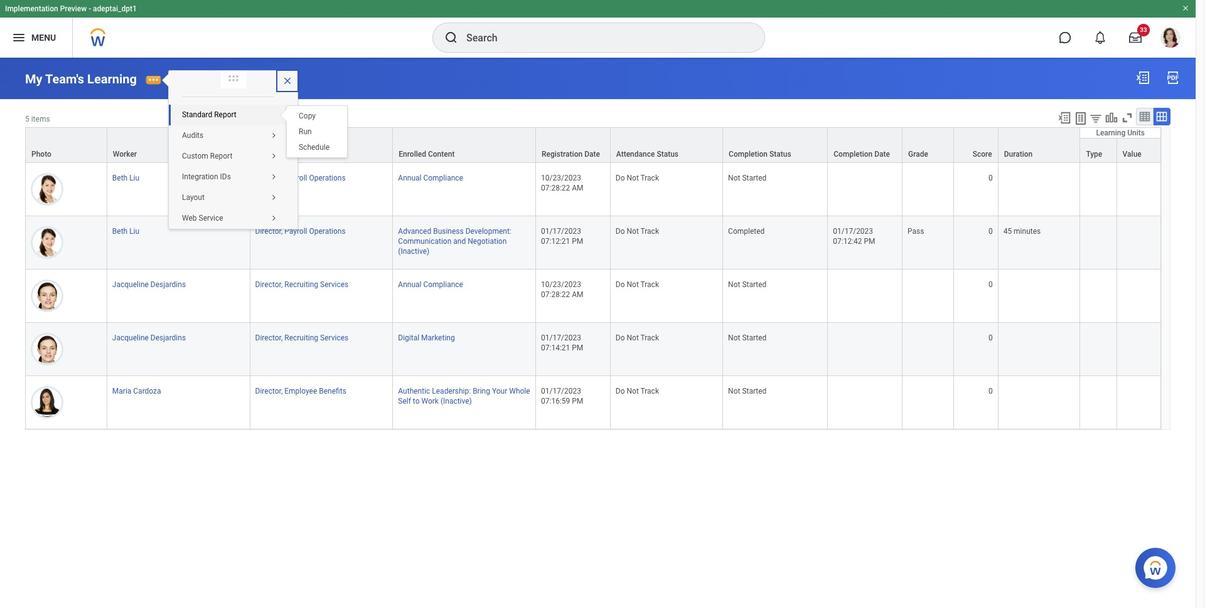 Task type: vqa. For each thing, say whether or not it's contained in the screenshot.
inbox icon
no



Task type: describe. For each thing, give the bounding box(es) containing it.
attendance status
[[616, 150, 679, 159]]

custom
[[182, 152, 208, 161]]

benefits
[[319, 387, 346, 396]]

duration
[[1004, 150, 1033, 159]]

copy
[[299, 112, 316, 121]]

beth for annual compliance
[[112, 174, 128, 183]]

director, payroll operations for advanced business development: communication and negotiation (inactive)
[[255, 227, 346, 236]]

5 items
[[25, 115, 50, 123]]

07:12:42
[[833, 237, 862, 246]]

not started element for director, recruiting services's "annual compliance" link
[[728, 278, 767, 289]]

completion for completion date
[[834, 150, 873, 159]]

digital marketing
[[398, 334, 455, 343]]

pm for 01/17/2023 07:16:59 pm
[[572, 397, 583, 406]]

bring
[[473, 387, 490, 396]]

pm for 01/17/2023 07:14:21 pm
[[572, 344, 583, 353]]

director, for the director, employee benefits link
[[255, 387, 283, 396]]

custom report menu item
[[169, 146, 287, 167]]

minutes
[[1014, 227, 1041, 236]]

implementation
[[5, 4, 58, 13]]

standard
[[182, 110, 212, 119]]

am for director, payroll operations
[[572, 184, 584, 193]]

export to excel image for export to worksheets icon
[[1058, 111, 1072, 125]]

01/17/2023 07:12:42 pm
[[833, 227, 875, 246]]

33 button
[[1122, 24, 1150, 51]]

45 minutes
[[1003, 227, 1041, 236]]

annual compliance for director, payroll operations
[[398, 174, 463, 183]]

1 do not track from the top
[[616, 174, 659, 183]]

digital
[[398, 334, 419, 343]]

to
[[413, 397, 420, 406]]

services for digital marketing
[[320, 334, 349, 343]]

my team's learning main content
[[0, 58, 1196, 442]]

jacqueline desjardins for annual
[[112, 281, 186, 289]]

completed
[[728, 227, 765, 236]]

beth for advanced business development: communication and negotiation (inactive)
[[112, 227, 128, 236]]

operations for annual compliance
[[309, 174, 346, 183]]

implementation preview -   adeptai_dpt1
[[5, 4, 137, 13]]

6 row from the top
[[25, 323, 1161, 377]]

not started for not started element for authentic leadership: bring your whole self to work (inactive) link at the left bottom
[[728, 387, 767, 396]]

started for not started element corresponding to "annual compliance" link corresponding to director, payroll operations
[[742, 174, 767, 183]]

track for not started element related to director, recruiting services's "annual compliance" link
[[641, 281, 659, 289]]

chevron right image
[[266, 133, 281, 140]]

employee
[[285, 387, 317, 396]]

Search Workday  search field
[[466, 24, 739, 51]]

completion for completion status
[[729, 150, 768, 159]]

maria cardoza link
[[112, 385, 161, 396]]

started for not started element related to director, recruiting services's "annual compliance" link
[[742, 281, 767, 289]]

completion status
[[729, 150, 791, 159]]

notifications large image
[[1094, 31, 1107, 44]]

authentic leadership: bring your whole self to work (inactive)
[[398, 387, 530, 406]]

negotiation
[[468, 237, 507, 246]]

registration date
[[542, 150, 600, 159]]

type button
[[1081, 139, 1116, 162]]

07:12:21
[[541, 237, 570, 246]]

4 row from the top
[[25, 216, 1161, 270]]

expand table image
[[1156, 110, 1168, 123]]

do for not started element for authentic leadership: bring your whole self to work (inactive) link at the left bottom
[[616, 387, 625, 396]]

enrolled content button
[[393, 128, 535, 162]]

payroll for advanced business development: communication and negotiation (inactive)
[[285, 227, 307, 236]]

45
[[1003, 227, 1012, 236]]

annual compliance for director, recruiting services
[[398, 281, 463, 289]]

schedule
[[299, 143, 330, 152]]

1 employee's photo (jacqueline desjardins) image from the top
[[31, 280, 63, 313]]

track for not started element for authentic leadership: bring your whole self to work (inactive) link at the left bottom
[[641, 387, 659, 396]]

custom report
[[182, 152, 232, 161]]

01/17/2023 for 07:14:21
[[541, 334, 581, 343]]

my team's learning
[[25, 71, 137, 86]]

services for annual compliance
[[320, 281, 349, 289]]

my
[[25, 71, 42, 86]]

beth liu link for advanced
[[112, 225, 139, 236]]

service
[[199, 214, 223, 223]]

run
[[299, 127, 312, 136]]

dialog containing standard report
[[156, 70, 298, 230]]

do not track for advanced business development: communication and negotiation (inactive) link
[[616, 227, 659, 236]]

export to worksheets image
[[1073, 111, 1088, 126]]

dialog containing copy
[[274, 105, 348, 158]]

enrolled
[[399, 150, 426, 159]]

advanced business development: communication and negotiation (inactive) link
[[398, 225, 511, 256]]

-
[[89, 4, 91, 13]]

director, recruiting services link for annual
[[255, 278, 349, 289]]

value
[[1123, 150, 1142, 159]]

items
[[31, 115, 50, 123]]

track for not started element corresponding to "annual compliance" link corresponding to director, payroll operations
[[641, 174, 659, 183]]

profile logan mcneil image
[[1161, 28, 1181, 50]]

communication
[[398, 237, 452, 246]]

integration
[[182, 173, 218, 181]]

preview
[[60, 4, 87, 13]]

jacqueline for annual compliance
[[112, 281, 149, 289]]

completion status button
[[723, 128, 828, 162]]

not started element for the digital marketing link
[[728, 331, 767, 343]]

4 director, from the top
[[255, 334, 283, 343]]

menu button
[[0, 18, 72, 58]]

0 for row containing maria cardoza
[[989, 387, 993, 396]]

07:28:22 for director, recruiting services
[[541, 291, 570, 299]]

01/17/2023 07:16:59 pm
[[541, 387, 583, 406]]

whole
[[509, 387, 530, 396]]

value button
[[1117, 139, 1161, 162]]

desjardins for digital
[[151, 334, 186, 343]]

expand/collapse chart image
[[1105, 111, 1119, 125]]

employee's photo (beth liu) image for export to worksheets icon
[[31, 227, 63, 259]]

started for not started element for authentic leadership: bring your whole self to work (inactive) link at the left bottom
[[742, 387, 767, 396]]

3 row from the top
[[25, 163, 1161, 216]]

jacqueline desjardins for digital
[[112, 334, 186, 343]]

desjardins for annual
[[151, 281, 186, 289]]

web
[[182, 214, 197, 223]]

director, employee benefits
[[255, 387, 346, 396]]

standard report
[[182, 110, 237, 119]]

inbox large image
[[1129, 31, 1142, 44]]

payroll for annual compliance
[[285, 174, 307, 183]]

track for completed element
[[641, 227, 659, 236]]

not started element for "annual compliance" link corresponding to director, payroll operations
[[728, 171, 767, 183]]

jacqueline for digital marketing
[[112, 334, 149, 343]]

job profile button
[[250, 128, 393, 162]]

web service
[[182, 214, 223, 223]]

do not track for the digital marketing link
[[616, 334, 659, 343]]

annual for director, recruiting services
[[398, 281, 421, 289]]

row containing learning units
[[25, 127, 1161, 164]]

completion date
[[834, 150, 890, 159]]

jacqueline desjardins link for annual
[[112, 278, 186, 289]]

pass
[[908, 227, 924, 236]]

move modal image
[[221, 71, 246, 86]]

team's
[[45, 71, 84, 86]]

do not track element for not started element for authentic leadership: bring your whole self to work (inactive) link at the left bottom
[[616, 385, 659, 396]]

row containing maria cardoza
[[25, 377, 1161, 430]]

do for completed element
[[616, 227, 625, 236]]

menu containing standard report
[[169, 105, 287, 229]]

date for registration date
[[584, 150, 600, 159]]

01/17/2023 for 07:12:42
[[833, 227, 873, 236]]

leadership:
[[432, 387, 471, 396]]

am for director, recruiting services
[[572, 291, 584, 299]]

development:
[[466, 227, 511, 236]]

liu for advanced
[[129, 227, 139, 236]]

director, employee benefits link
[[255, 385, 346, 396]]

10/23/2023 for director, recruiting services
[[541, 281, 581, 289]]

marketing
[[421, 334, 455, 343]]

01/17/2023 07:14:21 pm
[[541, 334, 583, 353]]

started for the digital marketing link's not started element
[[742, 334, 767, 343]]

liu for annual
[[129, 174, 139, 183]]

pm for 01/17/2023 07:12:21 pm
[[572, 237, 583, 246]]

menu
[[31, 32, 56, 42]]

director, payroll operations link for advanced
[[255, 225, 346, 236]]

07:28:22 for director, payroll operations
[[541, 184, 570, 193]]

completed element
[[728, 225, 765, 236]]

menu containing copy
[[287, 106, 347, 158]]

chevron right image for ids
[[266, 174, 281, 181]]

0 for 2nd row from the bottom of the my team's learning main content
[[989, 334, 993, 343]]

layout
[[182, 193, 205, 202]]

audits
[[182, 131, 203, 140]]

units
[[1128, 129, 1145, 137]]

registration date button
[[536, 128, 610, 162]]

search image
[[444, 30, 459, 45]]

learning units button
[[1081, 128, 1161, 138]]

compliance for director, recruiting services
[[423, 281, 463, 289]]

worker button
[[107, 128, 250, 162]]



Task type: locate. For each thing, give the bounding box(es) containing it.
date
[[584, 150, 600, 159], [875, 150, 890, 159]]

1 vertical spatial beth
[[112, 227, 128, 236]]

01/17/2023 inside 01/17/2023 07:12:21 pm
[[541, 227, 581, 236]]

3 director, from the top
[[255, 281, 283, 289]]

2 director, payroll operations from the top
[[255, 227, 346, 236]]

2 annual from the top
[[398, 281, 421, 289]]

5 0 from the top
[[989, 387, 993, 396]]

0 vertical spatial am
[[572, 184, 584, 193]]

annual down enrolled
[[398, 174, 421, 183]]

5 do not track from the top
[[616, 387, 659, 396]]

1 vertical spatial director, recruiting services link
[[255, 331, 349, 343]]

1 services from the top
[[320, 281, 349, 289]]

1 row from the top
[[25, 127, 1161, 164]]

(inactive) down communication
[[398, 247, 430, 256]]

director, recruiting services for annual compliance
[[255, 281, 349, 289]]

director, recruiting services
[[255, 281, 349, 289], [255, 334, 349, 343]]

date right registration
[[584, 150, 600, 159]]

not started for the digital marketing link's not started element
[[728, 334, 767, 343]]

0 vertical spatial learning
[[87, 71, 137, 86]]

2 started from the top
[[742, 281, 767, 289]]

do for not started element related to director, recruiting services's "annual compliance" link
[[616, 281, 625, 289]]

10/23/2023 07:28:22 am for services
[[541, 281, 584, 299]]

0 vertical spatial operations
[[309, 174, 346, 183]]

1 annual from the top
[[398, 174, 421, 183]]

1 vertical spatial services
[[320, 334, 349, 343]]

0 vertical spatial payroll
[[285, 174, 307, 183]]

report inside menu item
[[210, 152, 232, 161]]

1 vertical spatial jacqueline desjardins
[[112, 334, 186, 343]]

2 do not track element from the top
[[616, 225, 659, 236]]

enrolled content
[[399, 150, 455, 159]]

pm right 07:16:59
[[572, 397, 583, 406]]

annual compliance link down enrolled content
[[398, 171, 463, 183]]

1 date from the left
[[584, 150, 600, 159]]

01/17/2023 up 07:12:21
[[541, 227, 581, 236]]

self
[[398, 397, 411, 406]]

audits menu item
[[169, 126, 287, 146]]

1 vertical spatial 10/23/2023
[[541, 281, 581, 289]]

1 vertical spatial payroll
[[285, 227, 307, 236]]

1 vertical spatial employee's photo (jacqueline desjardins) image
[[31, 333, 63, 366]]

2 desjardins from the top
[[151, 334, 186, 343]]

1 horizontal spatial date
[[875, 150, 890, 159]]

do not track element for completed element
[[616, 225, 659, 236]]

date inside column header
[[875, 150, 890, 159]]

1 director, recruiting services link from the top
[[255, 278, 349, 289]]

pm
[[572, 237, 583, 246], [864, 237, 875, 246], [572, 344, 583, 353], [572, 397, 583, 406]]

1 vertical spatial recruiting
[[285, 334, 318, 343]]

0 horizontal spatial learning
[[87, 71, 137, 86]]

2 employee's photo (jacqueline desjardins) image from the top
[[31, 333, 63, 366]]

type
[[1086, 150, 1102, 159]]

director, for annual director, payroll operations link
[[255, 174, 283, 183]]

am up 01/17/2023 07:14:21 pm
[[572, 291, 584, 299]]

3 not started from the top
[[728, 334, 767, 343]]

4 do from the top
[[616, 334, 625, 343]]

0 vertical spatial employee's photo (beth liu) image
[[31, 173, 63, 206]]

01/17/2023 07:12:21 pm
[[541, 227, 583, 246]]

compliance down content
[[423, 174, 463, 183]]

3 0 from the top
[[989, 281, 993, 289]]

employee's photo (beth liu) image for view printable version (pdf) image
[[31, 173, 63, 206]]

5 director, from the top
[[255, 387, 283, 396]]

completion
[[729, 150, 768, 159], [834, 150, 873, 159]]

2 annual compliance from the top
[[398, 281, 463, 289]]

1 beth liu link from the top
[[112, 171, 139, 183]]

learning units
[[1096, 129, 1145, 137]]

export to excel image left export to worksheets icon
[[1058, 111, 1072, 125]]

1 vertical spatial learning
[[1096, 129, 1126, 137]]

0 horizontal spatial completion
[[729, 150, 768, 159]]

advanced business development: communication and negotiation (inactive)
[[398, 227, 511, 256]]

layout menu item
[[169, 188, 287, 208]]

grade
[[908, 150, 928, 159]]

jacqueline desjardins
[[112, 281, 186, 289], [112, 334, 186, 343]]

director,
[[255, 174, 283, 183], [255, 227, 283, 236], [255, 281, 283, 289], [255, 334, 283, 343], [255, 387, 283, 396]]

1 not started element from the top
[[728, 171, 767, 183]]

2 jacqueline desjardins from the top
[[112, 334, 186, 343]]

1 vertical spatial desjardins
[[151, 334, 186, 343]]

4 do not track element from the top
[[616, 331, 659, 343]]

employee's photo (maria cardoza) image
[[31, 387, 63, 419]]

2 jacqueline desjardins link from the top
[[112, 331, 186, 343]]

compliance down advanced business development: communication and negotiation (inactive)
[[423, 281, 463, 289]]

date left grade
[[875, 150, 890, 159]]

do
[[616, 174, 625, 183], [616, 227, 625, 236], [616, 281, 625, 289], [616, 334, 625, 343], [616, 387, 625, 396]]

10/23/2023 07:28:22 am for operations
[[541, 174, 584, 193]]

2 payroll from the top
[[285, 227, 307, 236]]

5 row from the top
[[25, 270, 1161, 323]]

adeptai_dpt1
[[93, 4, 137, 13]]

0 vertical spatial employee's photo (jacqueline desjardins) image
[[31, 280, 63, 313]]

do not track for authentic leadership: bring your whole self to work (inactive) link at the left bottom
[[616, 387, 659, 396]]

business
[[433, 227, 464, 236]]

01/17/2023 for 07:16:59
[[541, 387, 581, 396]]

learning down expand/collapse chart "icon"
[[1096, 129, 1126, 137]]

pm inside 01/17/2023 07:16:59 pm
[[572, 397, 583, 406]]

do for not started element corresponding to "annual compliance" link corresponding to director, payroll operations
[[616, 174, 625, 183]]

compliance
[[423, 174, 463, 183], [423, 281, 463, 289]]

07:14:21
[[541, 344, 570, 353]]

work
[[421, 397, 439, 406]]

toolbar inside my team's learning main content
[[1052, 108, 1171, 127]]

3 track from the top
[[641, 281, 659, 289]]

photo
[[31, 150, 51, 159]]

director, payroll operations
[[255, 174, 346, 183], [255, 227, 346, 236]]

2 not started from the top
[[728, 281, 767, 289]]

1 vertical spatial director, payroll operations
[[255, 227, 346, 236]]

10/23/2023 for director, payroll operations
[[541, 174, 581, 183]]

0 vertical spatial director, recruiting services
[[255, 281, 349, 289]]

1 beth from the top
[[112, 174, 128, 183]]

2 completion from the left
[[834, 150, 873, 159]]

photo button
[[26, 128, 107, 162]]

do not track element for not started element corresponding to "annual compliance" link corresponding to director, payroll operations
[[616, 171, 659, 183]]

3 do not track element from the top
[[616, 278, 659, 289]]

2 track from the top
[[641, 227, 659, 236]]

0 vertical spatial director, payroll operations link
[[255, 171, 346, 183]]

0 horizontal spatial date
[[584, 150, 600, 159]]

operations
[[309, 174, 346, 183], [309, 227, 346, 236]]

pm right the 07:14:21
[[572, 344, 583, 353]]

0 vertical spatial beth liu
[[112, 174, 139, 183]]

fullscreen image
[[1120, 111, 1134, 125]]

and
[[453, 237, 466, 246]]

07:28:22
[[541, 184, 570, 193], [541, 291, 570, 299]]

content
[[428, 150, 455, 159]]

1 payroll from the top
[[285, 174, 307, 183]]

pm inside 01/17/2023 07:14:21 pm
[[572, 344, 583, 353]]

not started for not started element related to director, recruiting services's "annual compliance" link
[[728, 281, 767, 289]]

1 not started from the top
[[728, 174, 767, 183]]

attendance
[[616, 150, 655, 159]]

recruiting for digital marketing
[[285, 334, 318, 343]]

07:28:22 down registration
[[541, 184, 570, 193]]

liu
[[129, 174, 139, 183], [129, 227, 139, 236]]

5 do not track element from the top
[[616, 385, 659, 396]]

do not track
[[616, 174, 659, 183], [616, 227, 659, 236], [616, 281, 659, 289], [616, 334, 659, 343], [616, 387, 659, 396]]

ids
[[220, 173, 231, 181]]

0 for 3rd row from the top of the my team's learning main content
[[989, 174, 993, 183]]

do not track element
[[616, 171, 659, 183], [616, 225, 659, 236], [616, 278, 659, 289], [616, 331, 659, 343], [616, 385, 659, 396]]

2 do from the top
[[616, 227, 625, 236]]

1 operations from the top
[[309, 174, 346, 183]]

10/23/2023 down 07:12:21
[[541, 281, 581, 289]]

1 horizontal spatial status
[[770, 150, 791, 159]]

1 liu from the top
[[129, 174, 139, 183]]

0 horizontal spatial status
[[657, 150, 679, 159]]

2 chevron right image from the top
[[266, 174, 281, 181]]

maria cardoza
[[112, 387, 161, 396]]

desjardins
[[151, 281, 186, 289], [151, 334, 186, 343]]

job
[[256, 150, 269, 159]]

01/17/2023
[[541, 227, 581, 236], [833, 227, 873, 236], [541, 334, 581, 343], [541, 387, 581, 396]]

1 vertical spatial 07:28:22
[[541, 291, 570, 299]]

0 vertical spatial beth liu link
[[112, 171, 139, 183]]

0 vertical spatial 10/23/2023 07:28:22 am
[[541, 174, 584, 193]]

2 beth liu from the top
[[112, 227, 139, 236]]

1 horizontal spatial learning
[[1096, 129, 1126, 137]]

2 director, recruiting services from the top
[[255, 334, 349, 343]]

10/23/2023 07:28:22 am down 07:12:21
[[541, 281, 584, 299]]

0 vertical spatial compliance
[[423, 174, 463, 183]]

0 vertical spatial annual compliance
[[398, 174, 463, 183]]

report for standard report
[[214, 110, 237, 119]]

2 10/23/2023 from the top
[[541, 281, 581, 289]]

4 not started from the top
[[728, 387, 767, 396]]

director, payroll operations link for annual
[[255, 171, 346, 183]]

01/17/2023 inside 01/17/2023 07:16:59 pm
[[541, 387, 581, 396]]

1 0 from the top
[[989, 174, 993, 183]]

am
[[572, 184, 584, 193], [572, 291, 584, 299]]

1 vertical spatial (inactive)
[[441, 397, 472, 406]]

0 for fourth row from the bottom
[[989, 227, 993, 236]]

2 date from the left
[[875, 150, 890, 159]]

grade button
[[903, 128, 954, 162]]

2 director, payroll operations link from the top
[[255, 225, 346, 236]]

duration button
[[998, 128, 1080, 162]]

1 vertical spatial director, recruiting services
[[255, 334, 349, 343]]

learning
[[87, 71, 137, 86], [1096, 129, 1126, 137]]

integration ids menu item
[[169, 167, 287, 188]]

1 completion from the left
[[729, 150, 768, 159]]

chevron right image
[[266, 153, 281, 161], [266, 174, 281, 181], [266, 195, 281, 202], [266, 215, 281, 223]]

3 not started element from the top
[[728, 331, 767, 343]]

close image
[[282, 76, 293, 86]]

attendance status button
[[611, 128, 723, 162]]

1 do from the top
[[616, 174, 625, 183]]

annual compliance link for director, recruiting services
[[398, 278, 463, 289]]

0 vertical spatial director, recruiting services link
[[255, 278, 349, 289]]

07:16:59
[[541, 397, 570, 406]]

director, recruiting services link
[[255, 278, 349, 289], [255, 331, 349, 343]]

4 chevron right image from the top
[[266, 215, 281, 223]]

my team's learning element
[[25, 71, 137, 86]]

2 compliance from the top
[[423, 281, 463, 289]]

not started element
[[728, 171, 767, 183], [728, 278, 767, 289], [728, 331, 767, 343], [728, 385, 767, 396]]

2 director, from the top
[[255, 227, 283, 236]]

annual down communication
[[398, 281, 421, 289]]

2 jacqueline from the top
[[112, 334, 149, 343]]

0 vertical spatial annual
[[398, 174, 421, 183]]

1 vertical spatial report
[[210, 152, 232, 161]]

2 operations from the top
[[309, 227, 346, 236]]

advanced
[[398, 227, 431, 236]]

0 horizontal spatial (inactive)
[[398, 247, 430, 256]]

payroll
[[285, 174, 307, 183], [285, 227, 307, 236]]

pm inside 01/17/2023 07:12:42 pm
[[864, 237, 875, 246]]

export to excel image for view printable version (pdf) image
[[1136, 70, 1151, 85]]

1 employee's photo (beth liu) image from the top
[[31, 173, 63, 206]]

0
[[989, 174, 993, 183], [989, 227, 993, 236], [989, 281, 993, 289], [989, 334, 993, 343], [989, 387, 993, 396]]

1 beth liu from the top
[[112, 174, 139, 183]]

director, payroll operations for annual compliance
[[255, 174, 346, 183]]

1 vertical spatial jacqueline desjardins link
[[112, 331, 186, 343]]

authentic leadership: bring your whole self to work (inactive) link
[[398, 385, 530, 406]]

compliance for director, payroll operations
[[423, 174, 463, 183]]

chevron right image inside custom report menu item
[[266, 153, 281, 161]]

2 annual compliance link from the top
[[398, 278, 463, 289]]

score
[[973, 150, 992, 159]]

chevron right image inside layout menu item
[[266, 195, 281, 202]]

2 liu from the top
[[129, 227, 139, 236]]

2 beth liu link from the top
[[112, 225, 139, 236]]

report
[[214, 110, 237, 119], [210, 152, 232, 161]]

1 vertical spatial annual compliance link
[[398, 278, 463, 289]]

status for completion status
[[770, 150, 791, 159]]

2 0 from the top
[[989, 227, 993, 236]]

web service menu item
[[169, 208, 287, 229]]

0 vertical spatial 07:28:22
[[541, 184, 570, 193]]

status for attendance status
[[657, 150, 679, 159]]

report for custom report
[[210, 152, 232, 161]]

0 vertical spatial (inactive)
[[398, 247, 430, 256]]

1 jacqueline desjardins from the top
[[112, 281, 186, 289]]

not started
[[728, 174, 767, 183], [728, 281, 767, 289], [728, 334, 767, 343], [728, 387, 767, 396]]

1 director, payroll operations from the top
[[255, 174, 346, 183]]

director, recruiting services for digital marketing
[[255, 334, 349, 343]]

export to excel image left view printable version (pdf) image
[[1136, 70, 1151, 85]]

recruiting for annual compliance
[[285, 281, 318, 289]]

1 10/23/2023 07:28:22 am from the top
[[541, 174, 584, 193]]

1 started from the top
[[742, 174, 767, 183]]

2 row from the top
[[25, 138, 1161, 163]]

1 director, from the top
[[255, 174, 283, 183]]

10/23/2023 07:28:22 am
[[541, 174, 584, 193], [541, 281, 584, 299]]

score button
[[954, 128, 998, 162]]

close environment banner image
[[1182, 4, 1190, 12]]

0 vertical spatial jacqueline desjardins link
[[112, 278, 186, 289]]

4 0 from the top
[[989, 334, 993, 343]]

10/23/2023 07:28:22 am down registration
[[541, 174, 584, 193]]

5
[[25, 115, 29, 123]]

2 07:28:22 from the top
[[541, 291, 570, 299]]

3 do not track from the top
[[616, 281, 659, 289]]

export to excel image
[[1136, 70, 1151, 85], [1058, 111, 1072, 125]]

1 vertical spatial beth liu link
[[112, 225, 139, 236]]

1 vertical spatial jacqueline
[[112, 334, 149, 343]]

2 not started element from the top
[[728, 278, 767, 289]]

0 vertical spatial beth
[[112, 174, 128, 183]]

1 vertical spatial compliance
[[423, 281, 463, 289]]

pm for 01/17/2023 07:12:42 pm
[[864, 237, 875, 246]]

01/17/2023 for 07:12:21
[[541, 227, 581, 236]]

1 desjardins from the top
[[151, 281, 186, 289]]

0 vertical spatial jacqueline desjardins
[[112, 281, 186, 289]]

annual compliance down enrolled content
[[398, 174, 463, 183]]

annual compliance link down communication
[[398, 278, 463, 289]]

0 vertical spatial director, payroll operations
[[255, 174, 346, 183]]

learning inside popup button
[[1096, 129, 1126, 137]]

report up audits menu item
[[214, 110, 237, 119]]

table image
[[1139, 110, 1151, 123]]

4 started from the top
[[742, 387, 767, 396]]

01/17/2023 inside 01/17/2023 07:12:42 pm
[[833, 227, 873, 236]]

beth liu link for annual
[[112, 171, 139, 183]]

annual compliance
[[398, 174, 463, 183], [398, 281, 463, 289]]

do not track element for the digital marketing link's not started element
[[616, 331, 659, 343]]

7 row from the top
[[25, 377, 1161, 430]]

1 vertical spatial liu
[[129, 227, 139, 236]]

director, payroll operations link
[[255, 171, 346, 183], [255, 225, 346, 236]]

employee's photo (jacqueline desjardins) image
[[31, 280, 63, 313], [31, 333, 63, 366]]

1 do not track element from the top
[[616, 171, 659, 183]]

0 vertical spatial recruiting
[[285, 281, 318, 289]]

chevron right image inside integration ids menu item
[[266, 174, 281, 181]]

1 horizontal spatial (inactive)
[[441, 397, 472, 406]]

(inactive)
[[398, 247, 430, 256], [441, 397, 472, 406]]

justify image
[[11, 30, 26, 45]]

1 vertical spatial annual
[[398, 281, 421, 289]]

2 recruiting from the top
[[285, 334, 318, 343]]

director, recruiting services link for digital
[[255, 331, 349, 343]]

4 not started element from the top
[[728, 385, 767, 396]]

4 track from the top
[[641, 334, 659, 343]]

5 do from the top
[[616, 387, 625, 396]]

1 horizontal spatial completion
[[834, 150, 873, 159]]

cell
[[828, 163, 903, 216], [903, 163, 954, 216], [998, 163, 1081, 216], [1081, 163, 1117, 216], [1117, 163, 1161, 216], [1081, 216, 1117, 270], [1117, 216, 1161, 270], [828, 270, 903, 323], [903, 270, 954, 323], [998, 270, 1081, 323], [1081, 270, 1117, 323], [1117, 270, 1161, 323], [828, 323, 903, 377], [903, 323, 954, 377], [998, 323, 1081, 377], [1081, 323, 1117, 377], [1117, 323, 1161, 377], [828, 377, 903, 430], [903, 377, 954, 430], [998, 377, 1081, 430], [1081, 377, 1117, 430], [1117, 377, 1161, 430]]

2 employee's photo (beth liu) image from the top
[[31, 227, 63, 259]]

jacqueline
[[112, 281, 149, 289], [112, 334, 149, 343]]

1 07:28:22 from the top
[[541, 184, 570, 193]]

(inactive) inside the authentic leadership: bring your whole self to work (inactive)
[[441, 397, 472, 406]]

0 vertical spatial desjardins
[[151, 281, 186, 289]]

chevron right image inside web service menu item
[[266, 215, 281, 223]]

track for the digital marketing link's not started element
[[641, 334, 659, 343]]

2 am from the top
[[572, 291, 584, 299]]

authentic
[[398, 387, 430, 396]]

learning right team's
[[87, 71, 137, 86]]

1 vertical spatial beth liu
[[112, 227, 139, 236]]

3 do from the top
[[616, 281, 625, 289]]

01/17/2023 up the 07:14:21
[[541, 334, 581, 343]]

1 vertical spatial 10/23/2023 07:28:22 am
[[541, 281, 584, 299]]

3 started from the top
[[742, 334, 767, 343]]

0 vertical spatial 10/23/2023
[[541, 174, 581, 183]]

1 compliance from the top
[[423, 174, 463, 183]]

registration
[[542, 150, 583, 159]]

menu banner
[[0, 0, 1196, 58]]

not
[[627, 174, 639, 183], [728, 174, 740, 183], [627, 227, 639, 236], [627, 281, 639, 289], [728, 281, 740, 289], [627, 334, 639, 343], [728, 334, 740, 343], [627, 387, 639, 396], [728, 387, 740, 396]]

1 vertical spatial am
[[572, 291, 584, 299]]

integration ids
[[182, 173, 231, 181]]

0 vertical spatial report
[[214, 110, 237, 119]]

10/23/2023 down registration
[[541, 174, 581, 183]]

0 vertical spatial annual compliance link
[[398, 171, 463, 183]]

2 beth from the top
[[112, 227, 128, 236]]

track
[[641, 174, 659, 183], [641, 227, 659, 236], [641, 281, 659, 289], [641, 334, 659, 343], [641, 387, 659, 396]]

profile
[[270, 150, 292, 159]]

1 recruiting from the top
[[285, 281, 318, 289]]

do not track element for not started element related to director, recruiting services's "annual compliance" link
[[616, 278, 659, 289]]

annual for director, payroll operations
[[398, 174, 421, 183]]

row
[[25, 127, 1161, 164], [25, 138, 1161, 163], [25, 163, 1161, 216], [25, 216, 1161, 270], [25, 270, 1161, 323], [25, 323, 1161, 377], [25, 377, 1161, 430]]

07:28:22 up 01/17/2023 07:14:21 pm
[[541, 291, 570, 299]]

pm right 07:12:21
[[572, 237, 583, 246]]

beth liu for advanced
[[112, 227, 139, 236]]

digital marketing link
[[398, 331, 455, 343]]

status
[[657, 150, 679, 159], [770, 150, 791, 159]]

01/17/2023 up the "07:12:42"
[[833, 227, 873, 236]]

0 vertical spatial liu
[[129, 174, 139, 183]]

do for the digital marketing link's not started element
[[616, 334, 625, 343]]

1 director, payroll operations link from the top
[[255, 171, 346, 183]]

toolbar
[[1052, 108, 1171, 127]]

33
[[1140, 26, 1147, 33]]

chevron right image for report
[[266, 153, 281, 161]]

1 vertical spatial annual compliance
[[398, 281, 463, 289]]

0 horizontal spatial export to excel image
[[1058, 111, 1072, 125]]

1 vertical spatial employee's photo (beth liu) image
[[31, 227, 63, 259]]

date for completion date
[[875, 150, 890, 159]]

view printable version (pdf) image
[[1166, 70, 1181, 85]]

0 vertical spatial services
[[320, 281, 349, 289]]

0 vertical spatial jacqueline
[[112, 281, 149, 289]]

(inactive) inside advanced business development: communication and negotiation (inactive)
[[398, 247, 430, 256]]

2 10/23/2023 07:28:22 am from the top
[[541, 281, 584, 299]]

row containing type
[[25, 138, 1161, 163]]

jacqueline desjardins link for digital
[[112, 331, 186, 343]]

2 director, recruiting services link from the top
[[255, 331, 349, 343]]

not started for not started element corresponding to "annual compliance" link corresponding to director, payroll operations
[[728, 174, 767, 183]]

director, for director, payroll operations link corresponding to advanced
[[255, 227, 283, 236]]

1 horizontal spatial export to excel image
[[1136, 70, 1151, 85]]

pass element
[[908, 225, 924, 236]]

completion date button
[[828, 128, 902, 162]]

1 vertical spatial operations
[[309, 227, 346, 236]]

menu
[[169, 105, 287, 229], [287, 106, 347, 158]]

0 for 3rd row from the bottom
[[989, 281, 993, 289]]

pm inside 01/17/2023 07:12:21 pm
[[572, 237, 583, 246]]

1 director, recruiting services from the top
[[255, 281, 349, 289]]

employee's photo (beth liu) image
[[31, 173, 63, 206], [31, 227, 63, 259]]

1 status from the left
[[657, 150, 679, 159]]

annual
[[398, 174, 421, 183], [398, 281, 421, 289]]

job profile
[[256, 150, 292, 159]]

completion inside column header
[[834, 150, 873, 159]]

0 vertical spatial export to excel image
[[1136, 70, 1151, 85]]

1 track from the top
[[641, 174, 659, 183]]

select to filter grid data image
[[1089, 112, 1103, 125]]

report up ids
[[210, 152, 232, 161]]

maria
[[112, 387, 131, 396]]

1 vertical spatial export to excel image
[[1058, 111, 1072, 125]]

(inactive) down leadership:
[[441, 397, 472, 406]]

not started element for authentic leadership: bring your whole self to work (inactive) link at the left bottom
[[728, 385, 767, 396]]

beth liu for annual
[[112, 174, 139, 183]]

1 10/23/2023 from the top
[[541, 174, 581, 183]]

2 status from the left
[[770, 150, 791, 159]]

pm right the "07:12:42"
[[864, 237, 875, 246]]

01/17/2023 inside 01/17/2023 07:14:21 pm
[[541, 334, 581, 343]]

completion date column header
[[828, 127, 903, 164]]

dialog
[[156, 70, 298, 230], [274, 105, 348, 158]]

operations for advanced business development: communication and negotiation (inactive)
[[309, 227, 346, 236]]

cardoza
[[133, 387, 161, 396]]

1 annual compliance link from the top
[[398, 171, 463, 183]]

annual compliance down communication
[[398, 281, 463, 289]]

chevron right image for service
[[266, 215, 281, 223]]

1 vertical spatial director, payroll operations link
[[255, 225, 346, 236]]

annual compliance link for director, payroll operations
[[398, 171, 463, 183]]

am down registration date
[[572, 184, 584, 193]]

01/17/2023 up 07:16:59
[[541, 387, 581, 396]]



